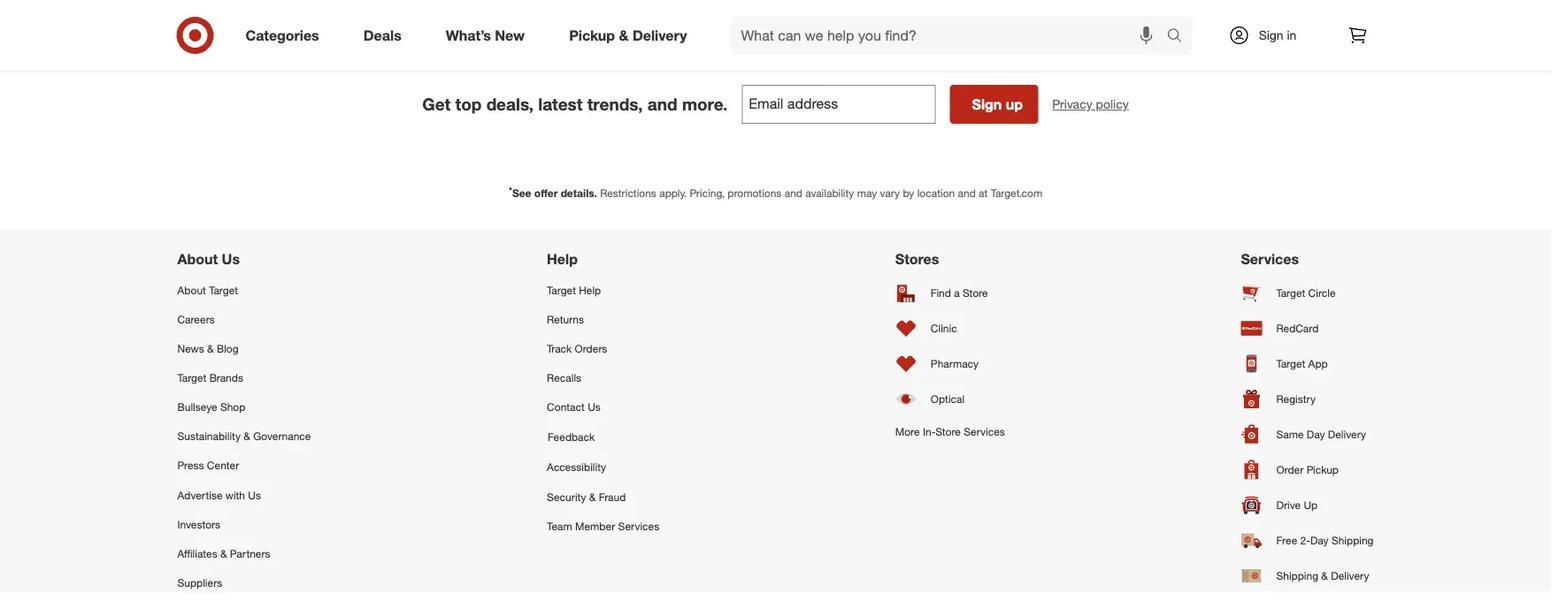 Task type: describe. For each thing, give the bounding box(es) containing it.
delivery for same day delivery
[[1328, 428, 1366, 441]]

sustainability & governance
[[177, 430, 311, 443]]

affiliates
[[177, 547, 217, 561]]

1 horizontal spatial us
[[248, 489, 261, 502]]

orders
[[575, 342, 607, 355]]

2 horizontal spatial services
[[1241, 251, 1299, 268]]

1 horizontal spatial and
[[785, 187, 803, 200]]

pricing,
[[690, 187, 725, 200]]

& for shipping
[[1322, 570, 1328, 583]]

find a store link
[[895, 276, 1005, 311]]

order pickup link
[[1241, 453, 1374, 488]]

see
[[512, 187, 531, 200]]

store for in-
[[936, 425, 961, 438]]

contact
[[547, 401, 585, 414]]

sign for sign in
[[1259, 27, 1284, 43]]

sign up
[[972, 96, 1023, 113]]

0 horizontal spatial help
[[547, 251, 578, 268]]

optical link
[[895, 382, 1005, 417]]

advertisement region
[[156, 0, 1395, 38]]

by
[[903, 187, 914, 200]]

target for target app
[[1277, 357, 1306, 371]]

free 2-day shipping link
[[1241, 523, 1374, 559]]

redcard
[[1277, 322, 1319, 335]]

press
[[177, 459, 204, 473]]

news & blog
[[177, 342, 239, 355]]

drive
[[1277, 499, 1301, 512]]

same day delivery
[[1277, 428, 1366, 441]]

pharmacy link
[[895, 346, 1005, 382]]

stores
[[895, 251, 939, 268]]

order pickup
[[1277, 464, 1339, 477]]

sponsored
[[1343, 39, 1395, 52]]

& for sustainability
[[244, 430, 250, 443]]

team member services link
[[547, 512, 659, 541]]

accessibility link
[[547, 453, 659, 483]]

deals link
[[348, 16, 424, 55]]

recalls
[[547, 372, 581, 385]]

more.
[[682, 94, 728, 114]]

* see offer details. restrictions apply. pricing, promotions and availability may vary by location and at target.com
[[509, 185, 1043, 200]]

news
[[177, 342, 204, 355]]

advertise with us
[[177, 489, 261, 502]]

feedback
[[548, 431, 595, 444]]

store for a
[[963, 287, 988, 300]]

new
[[495, 27, 525, 44]]

target help
[[547, 284, 601, 297]]

about target link
[[177, 276, 311, 305]]

suppliers link
[[177, 569, 311, 594]]

search button
[[1159, 16, 1201, 58]]

2 horizontal spatial and
[[958, 187, 976, 200]]

affiliates & partners link
[[177, 540, 311, 569]]

target inside about target link
[[209, 284, 238, 297]]

investors link
[[177, 510, 311, 540]]

apply.
[[659, 187, 687, 200]]

security & fraud link
[[547, 483, 659, 512]]

target.com
[[991, 187, 1043, 200]]

vary
[[880, 187, 900, 200]]

center
[[207, 459, 239, 473]]

delivery for shipping & delivery
[[1331, 570, 1369, 583]]

about target
[[177, 284, 238, 297]]

free
[[1277, 534, 1298, 548]]

clinic link
[[895, 311, 1005, 346]]

with
[[226, 489, 245, 502]]

& for security
[[589, 491, 596, 504]]

us for contact us
[[588, 401, 601, 414]]

privacy policy link
[[1052, 96, 1129, 113]]

& for pickup
[[619, 27, 629, 44]]

affiliates & partners
[[177, 547, 270, 561]]

may
[[857, 187, 877, 200]]

us for about us
[[222, 251, 240, 268]]

in-
[[923, 425, 936, 438]]

target brands link
[[177, 364, 311, 393]]

feedback button
[[547, 422, 659, 453]]

drive up
[[1277, 499, 1318, 512]]

delivery for pickup & delivery
[[633, 27, 687, 44]]

up
[[1006, 96, 1023, 113]]

find
[[931, 287, 951, 300]]

*
[[509, 185, 512, 196]]

same
[[1277, 428, 1304, 441]]

sign for sign up
[[972, 96, 1002, 113]]

returns
[[547, 313, 584, 326]]

in
[[1287, 27, 1297, 43]]

fraud
[[599, 491, 626, 504]]

promotions
[[728, 187, 782, 200]]

recalls link
[[547, 364, 659, 393]]

what's new
[[446, 27, 525, 44]]

track orders link
[[547, 334, 659, 364]]



Task type: vqa. For each thing, say whether or not it's contained in the screenshot.
Investors
yes



Task type: locate. For each thing, give the bounding box(es) containing it.
0 horizontal spatial shipping
[[1277, 570, 1319, 583]]

services down optical link
[[964, 425, 1005, 438]]

1 horizontal spatial pickup
[[1307, 464, 1339, 477]]

target down news on the left of page
[[177, 372, 206, 385]]

news & blog link
[[177, 334, 311, 364]]

what's
[[446, 27, 491, 44]]

2 horizontal spatial us
[[588, 401, 601, 414]]

registry
[[1277, 393, 1316, 406]]

sign in
[[1259, 27, 1297, 43]]

shipping down 2-
[[1277, 570, 1319, 583]]

target
[[209, 284, 238, 297], [547, 284, 576, 297], [1277, 287, 1306, 300], [1277, 357, 1306, 371], [177, 372, 206, 385]]

pickup up get top deals, latest trends, and more.
[[569, 27, 615, 44]]

target for target circle
[[1277, 287, 1306, 300]]

store inside 'link'
[[963, 287, 988, 300]]

app
[[1309, 357, 1328, 371]]

get
[[422, 94, 451, 114]]

order
[[1277, 464, 1304, 477]]

delivery up trends,
[[633, 27, 687, 44]]

0 horizontal spatial store
[[936, 425, 961, 438]]

& for news
[[207, 342, 214, 355]]

location
[[917, 187, 955, 200]]

shipping up shipping & delivery
[[1332, 534, 1374, 548]]

1 vertical spatial help
[[579, 284, 601, 297]]

& inside shipping & delivery link
[[1322, 570, 1328, 583]]

& up trends,
[[619, 27, 629, 44]]

& for affiliates
[[220, 547, 227, 561]]

about up about target
[[177, 251, 218, 268]]

services down fraud
[[618, 520, 659, 533]]

0 vertical spatial services
[[1241, 251, 1299, 268]]

None text field
[[742, 85, 936, 124]]

sustainability & governance link
[[177, 422, 311, 452]]

target app link
[[1241, 346, 1374, 382]]

0 horizontal spatial and
[[648, 94, 678, 114]]

availability
[[806, 187, 854, 200]]

pickup inside "link"
[[1307, 464, 1339, 477]]

0 horizontal spatial pickup
[[569, 27, 615, 44]]

2-
[[1301, 534, 1311, 548]]

what's new link
[[431, 16, 547, 55]]

1 vertical spatial us
[[588, 401, 601, 414]]

target up returns
[[547, 284, 576, 297]]

delivery up the 'order pickup'
[[1328, 428, 1366, 441]]

about for about target
[[177, 284, 206, 297]]

& inside pickup & delivery link
[[619, 27, 629, 44]]

& right affiliates
[[220, 547, 227, 561]]

help up target help
[[547, 251, 578, 268]]

2 vertical spatial delivery
[[1331, 570, 1369, 583]]

day right free
[[1311, 534, 1329, 548]]

target for target help
[[547, 284, 576, 297]]

& inside affiliates & partners link
[[220, 547, 227, 561]]

privacy
[[1052, 97, 1093, 112]]

0 horizontal spatial services
[[618, 520, 659, 533]]

advertise with us link
[[177, 481, 311, 510]]

1 vertical spatial shipping
[[1277, 570, 1319, 583]]

target app
[[1277, 357, 1328, 371]]

about up "careers"
[[177, 284, 206, 297]]

& inside security & fraud link
[[589, 491, 596, 504]]

bullseye
[[177, 401, 217, 414]]

sign in link
[[1214, 16, 1324, 55]]

sign inside button
[[972, 96, 1002, 113]]

1 vertical spatial day
[[1311, 534, 1329, 548]]

0 vertical spatial us
[[222, 251, 240, 268]]

drive up link
[[1241, 488, 1374, 523]]

about
[[177, 251, 218, 268], [177, 284, 206, 297]]

blog
[[217, 342, 239, 355]]

1 horizontal spatial help
[[579, 284, 601, 297]]

0 vertical spatial about
[[177, 251, 218, 268]]

1 vertical spatial store
[[936, 425, 961, 438]]

0 vertical spatial delivery
[[633, 27, 687, 44]]

target brands
[[177, 372, 243, 385]]

security & fraud
[[547, 491, 626, 504]]

pharmacy
[[931, 357, 979, 371]]

pickup right the order
[[1307, 464, 1339, 477]]

investors
[[177, 518, 220, 531]]

us right contact
[[588, 401, 601, 414]]

target left circle
[[1277, 287, 1306, 300]]

details.
[[561, 187, 597, 200]]

at
[[979, 187, 988, 200]]

more
[[895, 425, 920, 438]]

registry link
[[1241, 382, 1374, 417]]

1 horizontal spatial shipping
[[1332, 534, 1374, 548]]

partners
[[230, 547, 270, 561]]

member
[[575, 520, 615, 533]]

0 vertical spatial pickup
[[569, 27, 615, 44]]

redcard link
[[1241, 311, 1374, 346]]

1 vertical spatial about
[[177, 284, 206, 297]]

track
[[547, 342, 572, 355]]

privacy policy
[[1052, 97, 1129, 112]]

1 horizontal spatial services
[[964, 425, 1005, 438]]

more in-store services
[[895, 425, 1005, 438]]

target inside target brands link
[[177, 372, 206, 385]]

What can we help you find? suggestions appear below search field
[[731, 16, 1171, 55]]

delivery down free 2-day shipping at the bottom of page
[[1331, 570, 1369, 583]]

a
[[954, 287, 960, 300]]

1 horizontal spatial sign
[[1259, 27, 1284, 43]]

sign left the up
[[972, 96, 1002, 113]]

target inside "target help" link
[[547, 284, 576, 297]]

brands
[[209, 372, 243, 385]]

target inside the target app link
[[1277, 357, 1306, 371]]

categories link
[[231, 16, 341, 55]]

sign up button
[[950, 85, 1038, 124]]

& down free 2-day shipping at the bottom of page
[[1322, 570, 1328, 583]]

more in-store services link
[[895, 417, 1005, 446]]

team member services
[[547, 520, 659, 533]]

shop
[[220, 401, 245, 414]]

returns link
[[547, 305, 659, 334]]

2 vertical spatial us
[[248, 489, 261, 502]]

& inside sustainability & governance link
[[244, 430, 250, 443]]

governance
[[253, 430, 311, 443]]

offer
[[534, 187, 558, 200]]

services up target circle
[[1241, 251, 1299, 268]]

latest
[[538, 94, 583, 114]]

1 vertical spatial services
[[964, 425, 1005, 438]]

shipping & delivery
[[1277, 570, 1369, 583]]

2 about from the top
[[177, 284, 206, 297]]

0 vertical spatial sign
[[1259, 27, 1284, 43]]

1 about from the top
[[177, 251, 218, 268]]

target inside target circle "link"
[[1277, 287, 1306, 300]]

and left availability
[[785, 187, 803, 200]]

1 vertical spatial delivery
[[1328, 428, 1366, 441]]

shipping & delivery link
[[1241, 559, 1374, 594]]

free 2-day shipping
[[1277, 534, 1374, 548]]

store right a
[[963, 287, 988, 300]]

1 horizontal spatial store
[[963, 287, 988, 300]]

team
[[547, 520, 572, 533]]

security
[[547, 491, 586, 504]]

optical
[[931, 393, 965, 406]]

us up about target link
[[222, 251, 240, 268]]

& down bullseye shop link
[[244, 430, 250, 443]]

& left fraud
[[589, 491, 596, 504]]

deals
[[363, 27, 402, 44]]

deals,
[[486, 94, 534, 114]]

policy
[[1096, 97, 1129, 112]]

bullseye shop
[[177, 401, 245, 414]]

target help link
[[547, 276, 659, 305]]

0 horizontal spatial sign
[[972, 96, 1002, 113]]

target circle
[[1277, 287, 1336, 300]]

and left at
[[958, 187, 976, 200]]

pickup & delivery link
[[554, 16, 709, 55]]

2 vertical spatial services
[[618, 520, 659, 533]]

0 vertical spatial store
[[963, 287, 988, 300]]

and left more.
[[648, 94, 678, 114]]

0 horizontal spatial us
[[222, 251, 240, 268]]

& inside news & blog link
[[207, 342, 214, 355]]

track orders
[[547, 342, 607, 355]]

1 vertical spatial sign
[[972, 96, 1002, 113]]

target for target brands
[[177, 372, 206, 385]]

press center
[[177, 459, 239, 473]]

target down about us
[[209, 284, 238, 297]]

& left blog
[[207, 342, 214, 355]]

us right with
[[248, 489, 261, 502]]

trends,
[[587, 94, 643, 114]]

sign left "in"
[[1259, 27, 1284, 43]]

up
[[1304, 499, 1318, 512]]

target left app
[[1277, 357, 1306, 371]]

0 vertical spatial help
[[547, 251, 578, 268]]

contact us link
[[547, 393, 659, 422]]

us
[[222, 251, 240, 268], [588, 401, 601, 414], [248, 489, 261, 502]]

help up returns link in the left of the page
[[579, 284, 601, 297]]

get top deals, latest trends, and more.
[[422, 94, 728, 114]]

store down optical link
[[936, 425, 961, 438]]

bullseye shop link
[[177, 393, 311, 422]]

about for about us
[[177, 251, 218, 268]]

advertise
[[177, 489, 223, 502]]

search
[[1159, 28, 1201, 46]]

restrictions
[[600, 187, 657, 200]]

store
[[963, 287, 988, 300], [936, 425, 961, 438]]

1 vertical spatial pickup
[[1307, 464, 1339, 477]]

same day delivery link
[[1241, 417, 1374, 453]]

categories
[[246, 27, 319, 44]]

0 vertical spatial shipping
[[1332, 534, 1374, 548]]

0 vertical spatial day
[[1307, 428, 1325, 441]]

day right the same
[[1307, 428, 1325, 441]]



